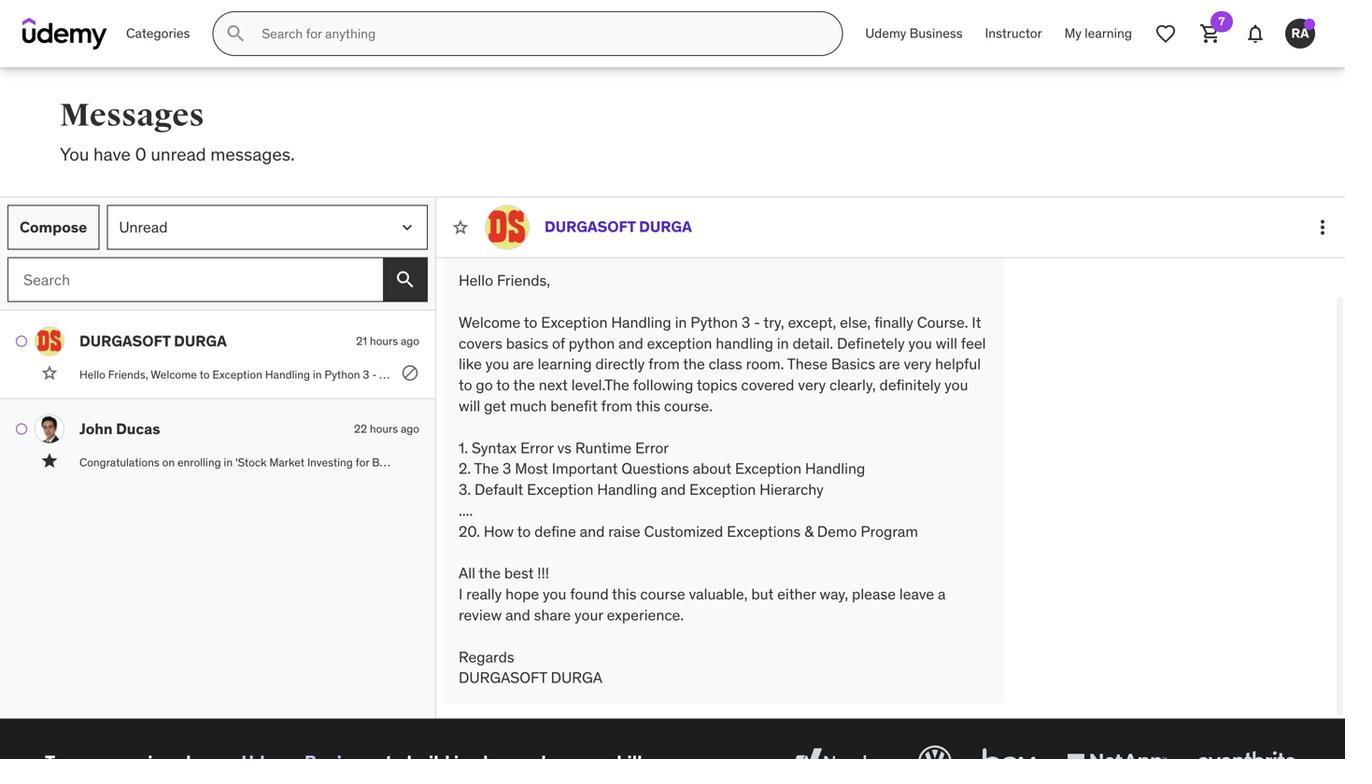 Task type: describe. For each thing, give the bounding box(es) containing it.
room. for hello friends,  welcome to exception handling in python 3 - try, except, else, finally course. it covers basics of python and exception handling in detail. definetely you will feel like you are learning directly from the class room. these basics are very helpful to
[[1159, 367, 1188, 382]]

report abuse image
[[971, 241, 989, 259]]

ra link
[[1278, 11, 1323, 56]]

detail. for hello friends, welcome to exception handling in python 3 - try, except, else, finally course. it covers basics of python and exception handling in detail. definetely you will feel like you are learning directly from the class room. these basics are very helpful to go to the next level.the following topics covered very clearly, definitely you will get much benefit from this course. 1. syntax error vs runtime error 2. the 3 most important questions about exception handling 3. default exception handling and exception hierarchy .... 20. how to define and raise customized exceptions & demo program all the best !!! i really hope you found this course valuable, but either way, please leave a review and share your experience. regards durgasoft durga
[[793, 334, 833, 353]]

runtime
[[575, 438, 632, 458]]

from for hello friends, welcome to exception handling in python 3 - try, except, else, finally course. it covers basics of python and exception handling in detail. definetely you will feel like you are learning directly from the class room. these basics are very helpful to go to the next level.the following topics covered very clearly, definitely you will get much benefit from this course. 1. syntax error vs runtime error 2. the 3 most important questions about exception handling 3. default exception handling and exception hierarchy .... 20. how to define and raise customized exceptions & demo program all the best !!! i really hope you found this course valuable, but either way, please leave a review and share your experience. regards durgasoft durga
[[648, 355, 680, 374]]

- for hello friends, welcome to exception handling in python 3 - try, except, else, finally course. it covers basics of python and exception handling in detail. definetely you will feel like you are learning directly from the class room. these basics are very helpful to go to the next level.the following topics covered very clearly, definitely you will get much benefit from this course. 1. syntax error vs runtime error 2. the 3 most important questions about exception handling 3. default exception handling and exception hierarchy .... 20. how to define and raise customized exceptions & demo program all the best !!! i really hope you found this course valuable, but either way, please leave a review and share your experience. regards durgasoft durga
[[754, 313, 760, 332]]

in right "journey"
[[1267, 455, 1276, 470]]

of up hierarchy
[[779, 455, 789, 470]]

financial
[[1279, 455, 1321, 470]]

courses
[[619, 455, 658, 470]]

over
[[697, 455, 721, 470]]

2 horizontal spatial learning
[[1085, 25, 1132, 42]]

journey
[[1228, 455, 1265, 470]]

about
[[693, 459, 731, 478]]

class for hello friends,  welcome to exception handling in python 3 - try, except, else, finally course. it covers basics of python and exception handling in detail. definetely you will feel like you are learning directly from the class room. these basics are very helpful to
[[1131, 367, 1156, 382]]

try, for hello friends,  welcome to exception handling in python 3 - try, except, else, finally course. it covers basics of python and exception handling in detail. definetely you will feel like you are learning directly from the class room. these basics are very helpful to
[[379, 367, 395, 382]]

will right clearly,
[[903, 367, 919, 382]]

please
[[852, 585, 896, 604]]

best
[[504, 564, 534, 583]]

much
[[510, 397, 547, 416]]

the left most
[[463, 455, 480, 470]]

review
[[459, 606, 502, 625]]

vs
[[557, 438, 572, 458]]

of left the following
[[615, 367, 625, 382]]

hours for john ducas
[[370, 422, 398, 436]]

volkswagen image
[[915, 742, 956, 759]]

exception down durgasoft durga 'button'
[[212, 367, 262, 382]]

from for hello friends,  welcome to exception handling in python 3 - try, except, else, finally course. it covers basics of python and exception handling in detail. definetely you will feel like you are learning directly from the class room. these basics are very helpful to
[[1086, 367, 1109, 382]]

educ
[[1324, 455, 1345, 470]]

!!!
[[537, 564, 549, 583]]

finally for hello friends,  welcome to exception handling in python 3 - try, except, else, finally course. it covers basics of python and exception handling in detail. definetely you will feel like you are learning directly from the class room. these basics are very helpful to
[[462, 367, 492, 382]]

john
[[79, 419, 113, 439]]

most
[[483, 455, 508, 470]]

you
[[60, 143, 89, 165]]

else, for hello friends, welcome to exception handling in python 3 - try, except, else, finally course. it covers basics of python and exception handling in detail. definetely you will feel like you are learning directly from the class room. these basics are very helpful to go to the next level.the following topics covered very clearly, definitely you will get much benefit from this course. 1. syntax error vs runtime error 2. the 3 most important questions about exception handling 3. default exception handling and exception hierarchy .... 20. how to define and raise customized exceptions & demo program all the best !!! i really hope you found this course valuable, but either way, please leave a review and share your experience. regards durgasoft durga
[[840, 313, 871, 332]]

0
[[135, 143, 146, 165]]

you have alerts image
[[1304, 19, 1315, 30]]

messages
[[60, 96, 204, 135]]

market
[[581, 455, 616, 470]]

course. for hello friends, welcome to exception handling in python 3 - try, except, else, finally course. it covers basics of python and exception handling in detail. definetely you will feel like you are learning directly from the class room. these basics are very helpful to go to the next level.the following topics covered very clearly, definitely you will get much benefit from this course. 1. syntax error vs runtime error 2. the 3 most important questions about exception handling 3. default exception handling and exception hierarchy .... 20. how to define and raise customized exceptions & demo program all the best !!! i really hope you found this course valuable, but either way, please leave a review and share your experience. regards durgasoft durga
[[917, 313, 968, 332]]

exceptions
[[727, 522, 801, 541]]

except, for hello friends,  welcome to exception handling in python 3 - try, except, else, finally course. it covers basics of python and exception handling in detail. definetely you will feel like you are learning directly from the class room. these basics are very helpful to
[[398, 367, 434, 382]]

learning for hello friends,  welcome to exception handling in python 3 - try, except, else, finally course. it covers basics of python and exception handling in detail. definetely you will feel like you are learning directly from the class room. these basics are very helpful to
[[1003, 367, 1043, 382]]

compose button
[[7, 205, 99, 250]]

course.
[[664, 397, 713, 416]]

and left intricacies at the bottom right of page
[[991, 455, 1010, 470]]

and down questions
[[661, 480, 686, 499]]

unmark as important image
[[40, 452, 59, 470]]

the up topics
[[683, 355, 705, 374]]

for
[[356, 455, 369, 470]]

either
[[777, 585, 816, 604]]

the right over
[[723, 455, 740, 470]]

experience.
[[607, 606, 684, 625]]

handling for hello friends,  welcome to exception handling in python 3 - try, except, else, finally course. it covers basics of python and exception handling in detail. definetely you will feel like you are learning directly from the class room. these basics are very helpful to
[[738, 367, 781, 382]]

udemy image
[[22, 18, 107, 50]]

and left raise
[[580, 522, 605, 541]]

will left get
[[459, 397, 480, 416]]

categories
[[126, 25, 190, 42]]

shopping cart with 7 items image
[[1199, 22, 1222, 45]]

your inside hello friends, welcome to exception handling in python 3 - try, except, else, finally course. it covers basics of python and exception handling in detail. definetely you will feel like you are learning directly from the class room. these basics are very helpful to go to the next level.the following topics covered very clearly, definitely you will get much benefit from this course. 1. syntax error vs runtime error 2. the 3 most important questions about exception handling 3. default exception handling and exception hierarchy .... 20. how to define and raise customized exceptions & demo program all the best !!! i really hope you found this course valuable, but either way, please leave a review and share your experience. regards durgasoft durga
[[575, 606, 603, 625]]

mark as important image
[[451, 218, 470, 237]]

0 vertical spatial your
[[1203, 455, 1225, 470]]

it for hello friends,  welcome to exception handling in python 3 - try, except, else, finally course. it covers basics of python and exception handling in detail. definetely you will feel like you are learning directly from the class room. these basics are very helpful to
[[536, 367, 543, 382]]

regards
[[459, 648, 514, 667]]

benefit
[[550, 397, 598, 416]]

these for hello friends, welcome to exception handling in python 3 - try, except, else, finally course. it covers basics of python and exception handling in detail. definetely you will feel like you are learning directly from the class room. these basics are very helpful to go to the next level.the following topics covered very clearly, definitely you will get much benefit from this course. 1. syntax error vs runtime error 2. the 3 most important questions about exception handling 3. default exception handling and exception hierarchy .... 20. how to define and raise customized exceptions & demo program all the best !!! i really hope you found this course valuable, but either way, please leave a review and share your experience. regards durgasoft durga
[[787, 355, 828, 374]]

syntax
[[472, 438, 517, 458]]

i
[[459, 585, 463, 604]]

categories button
[[115, 11, 201, 56]]

default
[[475, 480, 523, 499]]

get
[[484, 397, 506, 416]]

ago for john ducas
[[401, 422, 419, 436]]

to right markets,
[[1144, 455, 1154, 470]]

popular
[[510, 455, 548, 470]]

instructor
[[985, 25, 1042, 42]]

to up much
[[524, 313, 537, 332]]

- for hello friends,  welcome to exception handling in python 3 - try, except, else, finally course. it covers basics of python and exception handling in detail. definetely you will feel like you are learning directly from the class room. these basics are very helpful to
[[372, 367, 377, 382]]

clearly,
[[829, 376, 876, 395]]

and up "course."
[[665, 367, 684, 382]]

very for hello friends, welcome to exception handling in python 3 - try, except, else, finally course. it covers basics of python and exception handling in detail. definetely you will feel like you are learning directly from the class room. these basics are very helpful to go to the next level.the following topics covered very clearly, definitely you will get much benefit from this course. 1. syntax error vs runtime error 2. the 3 most important questions about exception handling 3. default exception handling and exception hierarchy .... 20. how to define and raise customized exceptions & demo program all the best !!! i really hope you found this course valuable, but either way, please leave a review and share your experience. regards durgasoft durga
[[904, 355, 932, 374]]

durgasoft for "durgasoft durga" 'link'
[[545, 217, 636, 236]]

exception for hello friends,  welcome to exception handling in python 3 - try, except, else, finally course. it covers basics of python and exception handling in detail. definetely you will feel like you are learning directly from the class room. these basics are very helpful to
[[687, 367, 735, 382]]

21 hours ago
[[356, 334, 419, 349]]

durgasoft durga link
[[545, 217, 692, 236]]

definetely for hello friends,  welcome to exception handling in python 3 - try, except, else, finally course. it covers basics of python and exception handling in detail. definetely you will feel like you are learning directly from the class room. these basics are very helpful to
[[829, 367, 880, 382]]

submit search image
[[225, 22, 247, 45]]

have
[[93, 143, 131, 165]]

conversation actions image
[[1312, 216, 1334, 239]]

really
[[466, 585, 502, 604]]

20.
[[459, 522, 480, 541]]

intricacies
[[1012, 455, 1064, 470]]

all
[[923, 455, 935, 470]]

found
[[570, 585, 609, 604]]

7 link
[[1188, 11, 1233, 56]]

durgasoft durga button
[[79, 332, 349, 351]]

in up investing
[[313, 367, 322, 382]]

handling down courses
[[597, 480, 657, 499]]

3 for hello friends,  welcome to exception handling in python 3 - try, except, else, finally course. it covers basics of python and exception handling in detail. definetely you will feel like you are learning directly from the class room. these basics are very helpful to
[[363, 367, 369, 382]]

hello friends,  welcome to exception handling in python 3 - try, except, else, finally course. it covers basics of python and exception handling in detail. definetely you will feel like you are learning directly from the class room. these basics are very helpful to
[[79, 367, 1345, 382]]

search image
[[394, 269, 417, 291]]

21
[[356, 334, 367, 349]]

to up the educ
[[1338, 367, 1345, 382]]

hours for durgasoft durga
[[370, 334, 398, 349]]

durgasoft inside hello friends, welcome to exception handling in python 3 - try, except, else, finally course. it covers basics of python and exception handling in detail. definetely you will feel like you are learning directly from the class room. these basics are very helpful to go to the next level.the following topics covered very clearly, definitely you will get much benefit from this course. 1. syntax error vs runtime error 2. the 3 most important questions about exception handling 3. default exception handling and exception hierarchy .... 20. how to define and raise customized exceptions & demo program all the best !!! i really hope you found this course valuable, but either way, please leave a review and share your experience. regards durgasoft durga
[[459, 669, 547, 688]]

one
[[430, 455, 448, 470]]

block image
[[401, 364, 419, 383]]

my learning link
[[1053, 11, 1143, 56]]

....
[[459, 501, 473, 520]]

22
[[354, 422, 367, 436]]

following
[[633, 376, 693, 395]]

1 error from the left
[[520, 438, 554, 458]]

box image
[[978, 742, 1041, 759]]

important
[[552, 459, 618, 478]]

python for hello friends,  welcome to exception handling in python 3 - try, except, else, finally course. it covers basics of python and exception handling in detail. definetely you will feel like you are learning directly from the class room. these basics are very helpful to
[[628, 367, 662, 382]]

like for hello friends,  welcome to exception handling in python 3 - try, except, else, finally course. it covers basics of python and exception handling in detail. definetely you will feel like you are learning directly from the class room. these basics are very helpful to
[[943, 367, 961, 382]]

stock
[[551, 455, 578, 470]]

exception up next
[[541, 313, 608, 332]]

level.the
[[571, 376, 629, 395]]

exception down stock
[[527, 480, 594, 499]]

beginners',
[[372, 455, 427, 470]]

wishlist image
[[1155, 22, 1177, 45]]

the up hierarchy
[[791, 455, 808, 470]]

kickstart
[[1157, 455, 1201, 470]]

market
[[269, 455, 305, 470]]

to right the go
[[496, 376, 510, 395]]

instructor link
[[974, 11, 1053, 56]]

in left clearly,
[[784, 367, 793, 382]]

in up hello friends,  welcome to exception handling in python 3 - try, except, else, finally course. it covers basics of python and exception handling in detail. definetely you will feel like you are learning directly from the class room. these basics are very helpful to
[[675, 313, 687, 332]]

2 vertical spatial basics
[[956, 455, 988, 470]]

in up covered on the right
[[777, 334, 789, 353]]

my
[[1065, 25, 1082, 42]]

congratulations on enrolling in 'stock market investing for beginners', one of the most popular stock market courses online! over the course of the lectures, you will learn all the basics and intricacies of the markets, to kickstart your journey in financial educ
[[79, 455, 1345, 470]]

learning for hello friends, welcome to exception handling in python 3 - try, except, else, finally course. it covers basics of python and exception handling in detail. definetely you will feel like you are learning directly from the class room. these basics are very helpful to go to the next level.the following topics covered very clearly, definitely you will get much benefit from this course. 1. syntax error vs runtime error 2. the 3 most important questions about exception handling 3. default exception handling and exception hierarchy .... 20. how to define and raise customized exceptions & demo program all the best !!! i really hope you found this course valuable, but either way, please leave a review and share your experience. regards durgasoft durga
[[538, 355, 592, 374]]

0 vertical spatial this
[[636, 397, 660, 416]]

the left markets,
[[1079, 455, 1095, 470]]

unread
[[151, 143, 206, 165]]

most
[[515, 459, 548, 478]]

topics
[[697, 376, 738, 395]]

covered
[[741, 376, 794, 395]]

these for hello friends,  welcome to exception handling in python 3 - try, except, else, finally course. it covers basics of python and exception handling in detail. definetely you will feel like you are learning directly from the class room. these basics are very helpful to
[[1190, 367, 1220, 382]]

are up much
[[513, 355, 534, 374]]

messages.
[[210, 143, 295, 165]]

define
[[534, 522, 576, 541]]

leave
[[899, 585, 934, 604]]

handling down durgasoft durga 'button'
[[265, 367, 310, 382]]

'stock
[[235, 455, 267, 470]]



Task type: vqa. For each thing, say whether or not it's contained in the screenshot.
the leftmost learning
yes



Task type: locate. For each thing, give the bounding box(es) containing it.
1 vertical spatial python
[[325, 367, 360, 382]]

else, up clearly,
[[840, 313, 871, 332]]

exception up hierarchy
[[735, 459, 802, 478]]

room. for hello friends, welcome to exception handling in python 3 - try, except, else, finally course. it covers basics of python and exception handling in detail. definetely you will feel like you are learning directly from the class room. these basics are very helpful to go to the next level.the following topics covered very clearly, definitely you will get much benefit from this course. 1. syntax error vs runtime error 2. the 3 most important questions about exception handling 3. default exception handling and exception hierarchy .... 20. how to define and raise customized exceptions & demo program all the best !!! i really hope you found this course valuable, but either way, please leave a review and share your experience. regards durgasoft durga
[[746, 355, 784, 374]]

- inside hello friends, welcome to exception handling in python 3 - try, except, else, finally course. it covers basics of python and exception handling in detail. definetely you will feel like you are learning directly from the class room. these basics are very helpful to go to the next level.the following topics covered very clearly, definitely you will get much benefit from this course. 1. syntax error vs runtime error 2. the 3 most important questions about exception handling 3. default exception handling and exception hierarchy .... 20. how to define and raise customized exceptions & demo program all the best !!! i really hope you found this course valuable, but either way, please leave a review and share your experience. regards durgasoft durga
[[754, 313, 760, 332]]

very up the financial
[[1277, 367, 1298, 382]]

are up definitely
[[879, 355, 900, 374]]

to right how
[[517, 522, 531, 541]]

way,
[[820, 585, 848, 604]]

covers for hello friends, welcome to exception handling in python 3 - try, except, else, finally course. it covers basics of python and exception handling in detail. definetely you will feel like you are learning directly from the class room. these basics are very helpful to go to the next level.the following topics covered very clearly, definitely you will get much benefit from this course. 1. syntax error vs runtime error 2. the 3 most important questions about exception handling 3. default exception handling and exception hierarchy .... 20. how to define and raise customized exceptions & demo program all the best !!! i really hope you found this course valuable, but either way, please leave a review and share your experience. regards durgasoft durga
[[459, 334, 502, 353]]

1 horizontal spatial error
[[635, 438, 669, 458]]

ago up block icon
[[401, 334, 419, 349]]

hours right 21
[[370, 334, 398, 349]]

2 horizontal spatial durga
[[639, 217, 692, 236]]

python
[[569, 334, 615, 353], [628, 367, 662, 382]]

0 vertical spatial course
[[742, 455, 776, 470]]

course. inside hello friends, welcome to exception handling in python 3 - try, except, else, finally course. it covers basics of python and exception handling in detail. definetely you will feel like you are learning directly from the class room. these basics are very helpful to go to the next level.the following topics covered very clearly, definitely you will get much benefit from this course. 1. syntax error vs runtime error 2. the 3 most important questions about exception handling 3. default exception handling and exception hierarchy .... 20. how to define and raise customized exceptions & demo program all the best !!! i really hope you found this course valuable, but either way, please leave a review and share your experience. regards durgasoft durga
[[917, 313, 968, 332]]

0 vertical spatial feel
[[961, 334, 986, 353]]

messages you have 0 unread messages.
[[60, 96, 295, 165]]

0 horizontal spatial durgasoft durga
[[79, 332, 227, 351]]

basics up next
[[506, 334, 548, 353]]

finally for hello friends, welcome to exception handling in python 3 - try, except, else, finally course. it covers basics of python and exception handling in detail. definetely you will feel like you are learning directly from the class room. these basics are very helpful to go to the next level.the following topics covered very clearly, definitely you will get much benefit from this course. 1. syntax error vs runtime error 2. the 3 most important questions about exception handling 3. default exception handling and exception hierarchy .... 20. how to define and raise customized exceptions & demo program all the best !!! i really hope you found this course valuable, but either way, please leave a review and share your experience. regards durgasoft durga
[[874, 313, 913, 332]]

handling up hierarchy
[[805, 459, 865, 478]]

1 vertical spatial durgasoft durga
[[79, 332, 227, 351]]

course up experience.
[[640, 585, 685, 604]]

handling
[[611, 313, 671, 332], [265, 367, 310, 382], [805, 459, 865, 478], [597, 480, 657, 499]]

hours
[[370, 334, 398, 349], [370, 422, 398, 436]]

0 horizontal spatial like
[[459, 355, 482, 374]]

1 vertical spatial basics
[[581, 367, 613, 382]]

except, up clearly,
[[788, 313, 836, 332]]

your down 'found'
[[575, 606, 603, 625]]

1 horizontal spatial from
[[648, 355, 680, 374]]

0 horizontal spatial feel
[[922, 367, 941, 382]]

these inside hello friends, welcome to exception handling in python 3 - try, except, else, finally course. it covers basics of python and exception handling in detail. definetely you will feel like you are learning directly from the class room. these basics are very helpful to go to the next level.the following topics covered very clearly, definitely you will get much benefit from this course. 1. syntax error vs runtime error 2. the 3 most important questions about exception handling 3. default exception handling and exception hierarchy .... 20. how to define and raise customized exceptions & demo program all the best !!! i really hope you found this course valuable, but either way, please leave a review and share your experience. regards durgasoft durga
[[787, 355, 828, 374]]

error up most
[[520, 438, 554, 458]]

but
[[751, 585, 774, 604]]

0 vertical spatial python
[[691, 313, 738, 332]]

directly inside hello friends, welcome to exception handling in python 3 - try, except, else, finally course. it covers basics of python and exception handling in detail. definetely you will feel like you are learning directly from the class room. these basics are very helpful to go to the next level.the following topics covered very clearly, definitely you will get much benefit from this course. 1. syntax error vs runtime error 2. the 3 most important questions about exception handling 3. default exception handling and exception hierarchy .... 20. how to define and raise customized exceptions & demo program all the best !!! i really hope you found this course valuable, but either way, please leave a review and share your experience. regards durgasoft durga
[[595, 355, 645, 374]]

else, left the go
[[437, 367, 460, 382]]

eventbrite image
[[1193, 742, 1300, 759]]

1 horizontal spatial durgasoft durga
[[545, 217, 692, 236]]

0 vertical spatial course.
[[917, 313, 968, 332]]

0 horizontal spatial very
[[798, 376, 826, 395]]

mark as important image
[[40, 364, 59, 383]]

22 hours ago
[[354, 422, 419, 436]]

demo
[[817, 522, 857, 541]]

mark as unread image
[[16, 424, 27, 435]]

durgasoft durga for "durgasoft durga" 'link'
[[545, 217, 692, 236]]

0 horizontal spatial it
[[536, 367, 543, 382]]

try,
[[764, 313, 784, 332], [379, 367, 395, 382]]

directly
[[595, 355, 645, 374], [1046, 367, 1083, 382]]

0 horizontal spatial error
[[520, 438, 554, 458]]

2 vertical spatial durga
[[551, 669, 603, 688]]

investing
[[307, 455, 353, 470]]

1 horizontal spatial directly
[[1046, 367, 1083, 382]]

0 horizontal spatial directly
[[595, 355, 645, 374]]

0 vertical spatial basics
[[506, 334, 548, 353]]

learning up next
[[538, 355, 592, 374]]

you
[[908, 334, 932, 353], [485, 355, 509, 374], [883, 367, 900, 382], [964, 367, 981, 382], [945, 376, 968, 395], [856, 455, 874, 470], [543, 585, 566, 604]]

these up covered on the right
[[787, 355, 828, 374]]

0 horizontal spatial course
[[640, 585, 685, 604]]

1 horizontal spatial helpful
[[1301, 367, 1335, 382]]

class up topics
[[709, 355, 742, 374]]

of inside hello friends, welcome to exception handling in python 3 - try, except, else, finally course. it covers basics of python and exception handling in detail. definetely you will feel like you are learning directly from the class room. these basics are very helpful to go to the next level.the following topics covered very clearly, definitely you will get much benefit from this course. 1. syntax error vs runtime error 2. the 3 most important questions about exception handling 3. default exception handling and exception hierarchy .... 20. how to define and raise customized exceptions & demo program all the best !!! i really hope you found this course valuable, but either way, please leave a review and share your experience. regards durgasoft durga
[[552, 334, 565, 353]]

0 horizontal spatial room.
[[746, 355, 784, 374]]

1 vertical spatial ago
[[401, 422, 419, 436]]

welcome inside hello friends, welcome to exception handling in python 3 - try, except, else, finally course. it covers basics of python and exception handling in detail. definetely you will feel like you are learning directly from the class room. these basics are very helpful to go to the next level.the following topics covered very clearly, definitely you will get much benefit from this course. 1. syntax error vs runtime error 2. the 3 most important questions about exception handling 3. default exception handling and exception hierarchy .... 20. how to define and raise customized exceptions & demo program all the best !!! i really hope you found this course valuable, but either way, please leave a review and share your experience. regards durgasoft durga
[[459, 313, 521, 332]]

the
[[474, 459, 499, 478]]

how
[[484, 522, 514, 541]]

else, inside hello friends, welcome to exception handling in python 3 - try, except, else, finally course. it covers basics of python and exception handling in detail. definetely you will feel like you are learning directly from the class room. these basics are very helpful to go to the next level.the following topics covered very clearly, definitely you will get much benefit from this course. 1. syntax error vs runtime error 2. the 3 most important questions about exception handling 3. default exception handling and exception hierarchy .... 20. how to define and raise customized exceptions & demo program all the best !!! i really hope you found this course valuable, but either way, please leave a review and share your experience. regards durgasoft durga
[[840, 313, 871, 332]]

covers up benefit
[[545, 367, 578, 382]]

0 vertical spatial except,
[[788, 313, 836, 332]]

2 horizontal spatial 3
[[742, 313, 750, 332]]

1 hours from the top
[[370, 334, 398, 349]]

0 vertical spatial welcome
[[459, 313, 521, 332]]

valuable,
[[689, 585, 748, 604]]

your left "journey"
[[1203, 455, 1225, 470]]

handling up hello friends,  welcome to exception handling in python 3 - try, except, else, finally course. it covers basics of python and exception handling in detail. definetely you will feel like you are learning directly from the class room. these basics are very helpful to
[[716, 334, 773, 353]]

will up definitely
[[936, 334, 957, 353]]

1 horizontal spatial except,
[[788, 313, 836, 332]]

like right definitely
[[943, 367, 961, 382]]

exception up "course."
[[687, 367, 735, 382]]

welcome up the go
[[459, 313, 521, 332]]

friends,
[[497, 271, 550, 290], [108, 367, 148, 382]]

all
[[459, 564, 475, 583]]

except, for hello friends, welcome to exception handling in python 3 - try, except, else, finally course. it covers basics of python and exception handling in detail. definetely you will feel like you are learning directly from the class room. these basics are very helpful to go to the next level.the following topics covered very clearly, definitely you will get much benefit from this course. 1. syntax error vs runtime error 2. the 3 most important questions about exception handling 3. default exception handling and exception hierarchy .... 20. how to define and raise customized exceptions & demo program all the best !!! i really hope you found this course valuable, but either way, please leave a review and share your experience. regards durgasoft durga
[[788, 313, 836, 332]]

finally inside hello friends, welcome to exception handling in python 3 - try, except, else, finally course. it covers basics of python and exception handling in detail. definetely you will feel like you are learning directly from the class room. these basics are very helpful to go to the next level.the following topics covered very clearly, definitely you will get much benefit from this course. 1. syntax error vs runtime error 2. the 3 most important questions about exception handling 3. default exception handling and exception hierarchy .... 20. how to define and raise customized exceptions & demo program all the best !!! i really hope you found this course valuable, but either way, please leave a review and share your experience. regards durgasoft durga
[[874, 313, 913, 332]]

compose
[[20, 218, 87, 237]]

and
[[619, 334, 643, 353], [665, 367, 684, 382], [991, 455, 1010, 470], [661, 480, 686, 499], [580, 522, 605, 541], [505, 606, 530, 625]]

are up "journey"
[[1259, 367, 1275, 382]]

and down hope
[[505, 606, 530, 625]]

ago up the beginners',
[[401, 422, 419, 436]]

1 horizontal spatial your
[[1203, 455, 1225, 470]]

0 vertical spatial hours
[[370, 334, 398, 349]]

like up the go
[[459, 355, 482, 374]]

durga for "durgasoft durga" 'link'
[[639, 217, 692, 236]]

hello for hello friends, welcome to exception handling in python 3 - try, except, else, finally course. it covers basics of python and exception handling in detail. definetely you will feel like you are learning directly from the class room. these basics are very helpful to go to the next level.the following topics covered very clearly, definitely you will get much benefit from this course. 1. syntax error vs runtime error 2. the 3 most important questions about exception handling 3. default exception handling and exception hierarchy .... 20. how to define and raise customized exceptions & demo program all the best !!! i really hope you found this course valuable, but either way, please leave a review and share your experience. regards durgasoft durga
[[459, 271, 493, 290]]

course. for hello friends,  welcome to exception handling in python 3 - try, except, else, finally course. it covers basics of python and exception handling in detail. definetely you will feel like you are learning directly from the class room. these basics are very helpful to
[[494, 367, 533, 382]]

friends, for hello friends, welcome to exception handling in python 3 - try, except, else, finally course. it covers basics of python and exception handling in detail. definetely you will feel like you are learning directly from the class room. these basics are very helpful to go to the next level.the following topics covered very clearly, definitely you will get much benefit from this course. 1. syntax error vs runtime error 2. the 3 most important questions about exception handling 3. default exception handling and exception hierarchy .... 20. how to define and raise customized exceptions & demo program all the best !!! i really hope you found this course valuable, but either way, please leave a review and share your experience. regards durgasoft durga
[[497, 271, 550, 290]]

netapp image
[[1063, 742, 1170, 759]]

2.
[[459, 459, 471, 478]]

1 vertical spatial it
[[536, 367, 543, 382]]

0 horizontal spatial welcome
[[151, 367, 197, 382]]

1 horizontal spatial python
[[628, 367, 662, 382]]

1 horizontal spatial durga
[[551, 669, 603, 688]]

detail. up clearly,
[[793, 334, 833, 353]]

1 vertical spatial this
[[612, 585, 637, 604]]

the right all
[[937, 455, 954, 470]]

python for hello friends,  welcome to exception handling in python 3 - try, except, else, finally course. it covers basics of python and exception handling in detail. definetely you will feel like you are learning directly from the class room. these basics are very helpful to
[[325, 367, 360, 382]]

room. inside hello friends, welcome to exception handling in python 3 - try, except, else, finally course. it covers basics of python and exception handling in detail. definetely you will feel like you are learning directly from the class room. these basics are very helpful to go to the next level.the following topics covered very clearly, definitely you will get much benefit from this course. 1. syntax error vs runtime error 2. the 3 most important questions about exception handling 3. default exception handling and exception hierarchy .... 20. how to define and raise customized exceptions & demo program all the best !!! i really hope you found this course valuable, but either way, please leave a review and share your experience. regards durgasoft durga
[[746, 355, 784, 374]]

1 vertical spatial else,
[[437, 367, 460, 382]]

&
[[804, 522, 814, 541]]

7
[[1219, 14, 1225, 28]]

covers for hello friends,  welcome to exception handling in python 3 - try, except, else, finally course. it covers basics of python and exception handling in detail. definetely you will feel like you are learning directly from the class room. these basics are very helpful to
[[545, 367, 578, 382]]

1 horizontal spatial it
[[972, 313, 981, 332]]

python
[[691, 313, 738, 332], [325, 367, 360, 382]]

1 vertical spatial durga
[[174, 332, 227, 351]]

0 vertical spatial durgasoft
[[545, 217, 636, 236]]

1.
[[459, 438, 468, 458]]

2 vertical spatial 3
[[503, 459, 511, 478]]

- up covered on the right
[[754, 313, 760, 332]]

Search for anything text field
[[258, 18, 820, 50]]

1 vertical spatial try,
[[379, 367, 395, 382]]

hierarchy
[[760, 480, 824, 499]]

very for hello friends,  welcome to exception handling in python 3 - try, except, else, finally course. it covers basics of python and exception handling in detail. definetely you will feel like you are learning directly from the class room. these basics are very helpful to
[[1277, 367, 1298, 382]]

it inside hello friends, welcome to exception handling in python 3 - try, except, else, finally course. it covers basics of python and exception handling in detail. definetely you will feel like you are learning directly from the class room. these basics are very helpful to go to the next level.the following topics covered very clearly, definitely you will get much benefit from this course. 1. syntax error vs runtime error 2. the 3 most important questions about exception handling 3. default exception handling and exception hierarchy .... 20. how to define and raise customized exceptions & demo program all the best !!! i really hope you found this course valuable, but either way, please leave a review and share your experience. regards durgasoft durga
[[972, 313, 981, 332]]

exception up the following
[[647, 334, 712, 353]]

finally
[[874, 313, 913, 332], [462, 367, 492, 382]]

1 ago from the top
[[401, 334, 419, 349]]

ducas
[[116, 419, 160, 439]]

the up much
[[513, 376, 535, 395]]

0 vertical spatial try,
[[764, 313, 784, 332]]

handling for hello friends, welcome to exception handling in python 3 - try, except, else, finally course. it covers basics of python and exception handling in detail. definetely you will feel like you are learning directly from the class room. these basics are very helpful to go to the next level.the following topics covered very clearly, definitely you will get much benefit from this course. 1. syntax error vs runtime error 2. the 3 most important questions about exception handling 3. default exception handling and exception hierarchy .... 20. how to define and raise customized exceptions & demo program all the best !!! i really hope you found this course valuable, but either way, please leave a review and share your experience. regards durgasoft durga
[[716, 334, 773, 353]]

welcome
[[459, 313, 521, 332], [151, 367, 197, 382]]

basics for hello friends, welcome to exception handling in python 3 - try, except, else, finally course. it covers basics of python and exception handling in detail. definetely you will feel like you are learning directly from the class room. these basics are very helpful to go to the next level.the following topics covered very clearly, definitely you will get much benefit from this course. 1. syntax error vs runtime error 2. the 3 most important questions about exception handling 3. default exception handling and exception hierarchy .... 20. how to define and raise customized exceptions & demo program all the best !!! i really hope you found this course valuable, but either way, please leave a review and share your experience. regards durgasoft durga
[[506, 334, 548, 353]]

1 vertical spatial durgasoft
[[79, 332, 171, 351]]

exception for hello friends, welcome to exception handling in python 3 - try, except, else, finally course. it covers basics of python and exception handling in detail. definetely you will feel like you are learning directly from the class room. these basics are very helpful to go to the next level.the following topics covered very clearly, definitely you will get much benefit from this course. 1. syntax error vs runtime error 2. the 3 most important questions about exception handling 3. default exception handling and exception hierarchy .... 20. how to define and raise customized exceptions & demo program all the best !!! i really hope you found this course valuable, but either way, please leave a review and share your experience. regards durgasoft durga
[[647, 334, 712, 353]]

will
[[936, 334, 957, 353], [903, 367, 919, 382], [459, 397, 480, 416], [877, 455, 893, 470]]

of
[[552, 334, 565, 353], [615, 367, 625, 382], [451, 455, 461, 470], [779, 455, 789, 470], [1066, 455, 1076, 470]]

detail. inside hello friends, welcome to exception handling in python 3 - try, except, else, finally course. it covers basics of python and exception handling in detail. definetely you will feel like you are learning directly from the class room. these basics are very helpful to go to the next level.the following topics covered very clearly, definitely you will get much benefit from this course. 1. syntax error vs runtime error 2. the 3 most important questions about exception handling 3. default exception handling and exception hierarchy .... 20. how to define and raise customized exceptions & demo program all the best !!! i really hope you found this course valuable, but either way, please leave a review and share your experience. regards durgasoft durga
[[793, 334, 833, 353]]

from up the following
[[648, 355, 680, 374]]

friends, for hello friends,  welcome to exception handling in python 3 - try, except, else, finally course. it covers basics of python and exception handling in detail. definetely you will feel like you are learning directly from the class room. these basics are very helpful to
[[108, 367, 148, 382]]

on
[[162, 455, 175, 470]]

to left the go
[[459, 376, 472, 395]]

raise
[[608, 522, 641, 541]]

your
[[1203, 455, 1225, 470], [575, 606, 603, 625]]

python up hello friends,  welcome to exception handling in python 3 - try, except, else, finally course. it covers basics of python and exception handling in detail. definetely you will feel like you are learning directly from the class room. these basics are very helpful to
[[691, 313, 738, 332]]

basics inside hello friends, welcome to exception handling in python 3 - try, except, else, finally course. it covers basics of python and exception handling in detail. definetely you will feel like you are learning directly from the class room. these basics are very helpful to go to the next level.the following topics covered very clearly, definitely you will get much benefit from this course. 1. syntax error vs runtime error 2. the 3 most important questions about exception handling 3. default exception handling and exception hierarchy .... 20. how to define and raise customized exceptions & demo program all the best !!! i really hope you found this course valuable, but either way, please leave a review and share your experience. regards durgasoft durga
[[831, 355, 875, 374]]

1 horizontal spatial these
[[1190, 367, 1220, 382]]

0 horizontal spatial these
[[787, 355, 828, 374]]

like for hello friends, welcome to exception handling in python 3 - try, except, else, finally course. it covers basics of python and exception handling in detail. definetely you will feel like you are learning directly from the class room. these basics are very helpful to go to the next level.the following topics covered very clearly, definitely you will get much benefit from this course. 1. syntax error vs runtime error 2. the 3 most important questions about exception handling 3. default exception handling and exception hierarchy .... 20. how to define and raise customized exceptions & demo program all the best !!! i really hope you found this course valuable, but either way, please leave a review and share your experience. regards durgasoft durga
[[459, 355, 482, 374]]

to down durgasoft durga 'button'
[[200, 367, 210, 382]]

else, for hello friends,  welcome to exception handling in python 3 - try, except, else, finally course. it covers basics of python and exception handling in detail. definetely you will feel like you are learning directly from the class room. these basics are very helpful to
[[437, 367, 460, 382]]

1 horizontal spatial -
[[754, 313, 760, 332]]

2 horizontal spatial very
[[1277, 367, 1298, 382]]

ago for durgasoft durga
[[401, 334, 419, 349]]

0 horizontal spatial from
[[601, 397, 632, 416]]

1 horizontal spatial learning
[[1003, 367, 1043, 382]]

directly up intricacies at the bottom right of page
[[1046, 367, 1083, 382]]

basics for hello friends, welcome to exception handling in python 3 - try, except, else, finally course. it covers basics of python and exception handling in detail. definetely you will feel like you are learning directly from the class room. these basics are very helpful to go to the next level.the following topics covered very clearly, definitely you will get much benefit from this course. 1. syntax error vs runtime error 2. the 3 most important questions about exception handling 3. default exception handling and exception hierarchy .... 20. how to define and raise customized exceptions & demo program all the best !!! i really hope you found this course valuable, but either way, please leave a review and share your experience. regards durgasoft durga
[[831, 355, 875, 374]]

lectures,
[[810, 455, 853, 470]]

detail. left clearly,
[[796, 367, 826, 382]]

the
[[683, 355, 705, 374], [1112, 367, 1128, 382], [513, 376, 535, 395], [463, 455, 480, 470], [723, 455, 740, 470], [791, 455, 808, 470], [937, 455, 954, 470], [1079, 455, 1095, 470], [479, 564, 501, 583]]

these up kickstart on the bottom
[[1190, 367, 1220, 382]]

0 horizontal spatial python
[[569, 334, 615, 353]]

1 horizontal spatial room.
[[1159, 367, 1188, 382]]

exception down about
[[689, 480, 756, 499]]

try, for hello friends, welcome to exception handling in python 3 - try, except, else, finally course. it covers basics of python and exception handling in detail. definetely you will feel like you are learning directly from the class room. these basics are very helpful to go to the next level.the following topics covered very clearly, definitely you will get much benefit from this course. 1. syntax error vs runtime error 2. the 3 most important questions about exception handling 3. default exception handling and exception hierarchy .... 20. how to define and raise customized exceptions & demo program all the best !!! i really hope you found this course valuable, but either way, please leave a review and share your experience. regards durgasoft durga
[[764, 313, 784, 332]]

helpful for hello friends, welcome to exception handling in python 3 - try, except, else, finally course. it covers basics of python and exception handling in detail. definetely you will feel like you are learning directly from the class room. these basics are very helpful to go to the next level.the following topics covered very clearly, definitely you will get much benefit from this course. 1. syntax error vs runtime error 2. the 3 most important questions about exception handling 3. default exception handling and exception hierarchy .... 20. how to define and raise customized exceptions & demo program all the best !!! i really hope you found this course valuable, but either way, please leave a review and share your experience. regards durgasoft durga
[[935, 355, 981, 374]]

handling right topics
[[738, 367, 781, 382]]

durgasoft for durgasoft durga 'button'
[[79, 332, 171, 351]]

1 horizontal spatial class
[[1131, 367, 1156, 382]]

nasdaq image
[[785, 742, 892, 759]]

basics
[[506, 334, 548, 353], [581, 367, 613, 382], [956, 455, 988, 470]]

go
[[476, 376, 493, 395]]

2 vertical spatial durgasoft
[[459, 669, 547, 688]]

course.
[[917, 313, 968, 332], [494, 367, 533, 382]]

finally up get
[[462, 367, 492, 382]]

john ducas button
[[79, 419, 347, 439]]

learning inside hello friends, welcome to exception handling in python 3 - try, except, else, finally course. it covers basics of python and exception handling in detail. definetely you will feel like you are learning directly from the class room. these basics are very helpful to go to the next level.the following topics covered very clearly, definitely you will get much benefit from this course. 1. syntax error vs runtime error 2. the 3 most important questions about exception handling 3. default exception handling and exception hierarchy .... 20. how to define and raise customized exceptions & demo program all the best !!! i really hope you found this course valuable, but either way, please leave a review and share your experience. regards durgasoft durga
[[538, 355, 592, 374]]

mark as unread image
[[16, 336, 27, 347]]

basics for hello friends,  welcome to exception handling in python 3 - try, except, else, finally course. it covers basics of python and exception handling in detail. definetely you will feel like you are learning directly from the class room. these basics are very helpful to
[[1223, 367, 1256, 382]]

course
[[742, 455, 776, 470], [640, 585, 685, 604]]

of right one
[[451, 455, 461, 470]]

0 horizontal spatial hello
[[79, 367, 105, 382]]

hello down mark as important image
[[459, 271, 493, 290]]

durgasoft durga
[[545, 217, 692, 236], [79, 332, 227, 351]]

2 horizontal spatial from
[[1086, 367, 1109, 382]]

finally up definitely
[[874, 313, 913, 332]]

from
[[648, 355, 680, 374], [1086, 367, 1109, 382], [601, 397, 632, 416]]

hello friends, welcome to exception handling in python 3 - try, except, else, finally course. it covers basics of python and exception handling in detail. definetely you will feel like you are learning directly from the class room. these basics are very helpful to go to the next level.the following topics covered very clearly, definitely you will get much benefit from this course. 1. syntax error vs runtime error 2. the 3 most important questions about exception handling 3. default exception handling and exception hierarchy .... 20. how to define and raise customized exceptions & demo program all the best !!! i really hope you found this course valuable, but either way, please leave a review and share your experience. regards durgasoft durga
[[459, 271, 990, 688]]

will left the learn
[[877, 455, 893, 470]]

2 horizontal spatial basics
[[956, 455, 988, 470]]

0 horizontal spatial your
[[575, 606, 603, 625]]

of right intricacies at the bottom right of page
[[1066, 455, 1076, 470]]

udemy
[[865, 25, 906, 42]]

enrolling
[[177, 455, 221, 470]]

1 horizontal spatial course
[[742, 455, 776, 470]]

hello for hello friends,  welcome to exception handling in python 3 - try, except, else, finally course. it covers basics of python and exception handling in detail. definetely you will feel like you are learning directly from the class room. these basics are very helpful to
[[79, 367, 105, 382]]

0 vertical spatial hello
[[459, 271, 493, 290]]

covers inside hello friends, welcome to exception handling in python 3 - try, except, else, finally course. it covers basics of python and exception handling in detail. definetely you will feel like you are learning directly from the class room. these basics are very helpful to go to the next level.the following topics covered very clearly, definitely you will get much benefit from this course. 1. syntax error vs runtime error 2. the 3 most important questions about exception handling 3. default exception handling and exception hierarchy .... 20. how to define and raise customized exceptions & demo program all the best !!! i really hope you found this course valuable, but either way, please leave a review and share your experience. regards durgasoft durga
[[459, 334, 502, 353]]

handling up the following
[[611, 313, 671, 332]]

like
[[459, 355, 482, 374], [943, 367, 961, 382]]

it for hello friends, welcome to exception handling in python 3 - try, except, else, finally course. it covers basics of python and exception handling in detail. definetely you will feel like you are learning directly from the class room. these basics are very helpful to go to the next level.the following topics covered very clearly, definitely you will get much benefit from this course. 1. syntax error vs runtime error 2. the 3 most important questions about exception handling 3. default exception handling and exception hierarchy .... 20. how to define and raise customized exceptions & demo program all the best !!! i really hope you found this course valuable, but either way, please leave a review and share your experience. regards durgasoft durga
[[972, 313, 981, 332]]

very
[[904, 355, 932, 374], [1277, 367, 1298, 382], [798, 376, 826, 395]]

covers up the go
[[459, 334, 502, 353]]

in
[[675, 313, 687, 332], [777, 334, 789, 353], [313, 367, 322, 382], [784, 367, 793, 382], [224, 455, 233, 470], [1267, 455, 1276, 470]]

durga for durgasoft durga 'button'
[[174, 332, 227, 351]]

python inside hello friends, welcome to exception handling in python 3 - try, except, else, finally course. it covers basics of python and exception handling in detail. definetely you will feel like you are learning directly from the class room. these basics are very helpful to go to the next level.the following topics covered very clearly, definitely you will get much benefit from this course. 1. syntax error vs runtime error 2. the 3 most important questions about exception handling 3. default exception handling and exception hierarchy .... 20. how to define and raise customized exceptions & demo program all the best !!! i really hope you found this course valuable, but either way, please leave a review and share your experience. regards durgasoft durga
[[691, 313, 738, 332]]

- left block icon
[[372, 367, 377, 382]]

error up questions
[[635, 438, 669, 458]]

like inside hello friends, welcome to exception handling in python 3 - try, except, else, finally course. it covers basics of python and exception handling in detail. definetely you will feel like you are learning directly from the class room. these basics are very helpful to go to the next level.the following topics covered very clearly, definitely you will get much benefit from this course. 1. syntax error vs runtime error 2. the 3 most important questions about exception handling 3. default exception handling and exception hierarchy .... 20. how to define and raise customized exceptions & demo program all the best !!! i really hope you found this course valuable, but either way, please leave a review and share your experience. regards durgasoft durga
[[459, 355, 482, 374]]

0 horizontal spatial except,
[[398, 367, 434, 382]]

definetely up clearly,
[[837, 334, 905, 353]]

except, inside hello friends, welcome to exception handling in python 3 - try, except, else, finally course. it covers basics of python and exception handling in detail. definetely you will feel like you are learning directly from the class room. these basics are very helpful to go to the next level.the following topics covered very clearly, definitely you will get much benefit from this course. 1. syntax error vs runtime error 2. the 3 most important questions about exception handling 3. default exception handling and exception hierarchy .... 20. how to define and raise customized exceptions & demo program all the best !!! i really hope you found this course valuable, but either way, please leave a review and share your experience. regards durgasoft durga
[[788, 313, 836, 332]]

definetely for hello friends, welcome to exception handling in python 3 - try, except, else, finally course. it covers basics of python and exception handling in detail. definetely you will feel like you are learning directly from the class room. these basics are very helpful to go to the next level.the following topics covered very clearly, definitely you will get much benefit from this course. 1. syntax error vs runtime error 2. the 3 most important questions about exception handling 3. default exception handling and exception hierarchy .... 20. how to define and raise customized exceptions & demo program all the best !!! i really hope you found this course valuable, but either way, please leave a review and share your experience. regards durgasoft durga
[[837, 334, 905, 353]]

0 horizontal spatial durga
[[174, 332, 227, 351]]

0 vertical spatial 3
[[742, 313, 750, 332]]

basics for hello friends,  welcome to exception handling in python 3 - try, except, else, finally course. it covers basics of python and exception handling in detail. definetely you will feel like you are learning directly from the class room. these basics are very helpful to
[[581, 367, 613, 382]]

very left clearly,
[[798, 376, 826, 395]]

directly for hello friends, welcome to exception handling in python 3 - try, except, else, finally course. it covers basics of python and exception handling in detail. definetely you will feel like you are learning directly from the class room. these basics are very helpful to go to the next level.the following topics covered very clearly, definitely you will get much benefit from this course. 1. syntax error vs runtime error 2. the 3 most important questions about exception handling 3. default exception handling and exception hierarchy .... 20. how to define and raise customized exceptions & demo program all the best !!! i really hope you found this course valuable, but either way, please leave a review and share your experience. regards durgasoft durga
[[595, 355, 645, 374]]

1 horizontal spatial like
[[943, 367, 961, 382]]

learning up intricacies at the bottom right of page
[[1003, 367, 1043, 382]]

0 horizontal spatial basics
[[831, 355, 875, 374]]

except, down the 21 hours ago
[[398, 367, 434, 382]]

john ducas
[[79, 419, 160, 439]]

1 horizontal spatial hello
[[459, 271, 493, 290]]

0 horizontal spatial 3
[[363, 367, 369, 382]]

hello right mark as important icon
[[79, 367, 105, 382]]

it up much
[[536, 367, 543, 382]]

feel for hello friends, welcome to exception handling in python 3 - try, except, else, finally course. it covers basics of python and exception handling in detail. definetely you will feel like you are learning directly from the class room. these basics are very helpful to go to the next level.the following topics covered very clearly, definitely you will get much benefit from this course. 1. syntax error vs runtime error 2. the 3 most important questions about exception handling 3. default exception handling and exception hierarchy .... 20. how to define and raise customized exceptions & demo program all the best !!! i really hope you found this course valuable, but either way, please leave a review and share your experience. regards durgasoft durga
[[961, 334, 986, 353]]

definetely inside hello friends, welcome to exception handling in python 3 - try, except, else, finally course. it covers basics of python and exception handling in detail. definetely you will feel like you are learning directly from the class room. these basics are very helpful to go to the next level.the following topics covered very clearly, definitely you will get much benefit from this course. 1. syntax error vs runtime error 2. the 3 most important questions about exception handling 3. default exception handling and exception hierarchy .... 20. how to define and raise customized exceptions & demo program all the best !!! i really hope you found this course valuable, but either way, please leave a review and share your experience. regards durgasoft durga
[[837, 334, 905, 353]]

0 horizontal spatial covers
[[459, 334, 502, 353]]

1 vertical spatial friends,
[[108, 367, 148, 382]]

1 horizontal spatial basics
[[1223, 367, 1256, 382]]

my learning
[[1065, 25, 1132, 42]]

course inside hello friends, welcome to exception handling in python 3 - try, except, else, finally course. it covers basics of python and exception handling in detail. definetely you will feel like you are learning directly from the class room. these basics are very helpful to go to the next level.the following topics covered very clearly, definitely you will get much benefit from this course. 1. syntax error vs runtime error 2. the 3 most important questions about exception handling 3. default exception handling and exception hierarchy .... 20. how to define and raise customized exceptions & demo program all the best !!! i really hope you found this course valuable, but either way, please leave a review and share your experience. regards durgasoft durga
[[640, 585, 685, 604]]

hours right the 22
[[370, 422, 398, 436]]

1 vertical spatial exception
[[687, 367, 735, 382]]

python inside hello friends, welcome to exception handling in python 3 - try, except, else, finally course. it covers basics of python and exception handling in detail. definetely you will feel like you are learning directly from the class room. these basics are very helpful to go to the next level.the following topics covered very clearly, definitely you will get much benefit from this course. 1. syntax error vs runtime error 2. the 3 most important questions about exception handling 3. default exception handling and exception hierarchy .... 20. how to define and raise customized exceptions & demo program all the best !!! i really hope you found this course valuable, but either way, please leave a review and share your experience. regards durgasoft durga
[[569, 334, 615, 353]]

and up level.the
[[619, 334, 643, 353]]

exception inside hello friends, welcome to exception handling in python 3 - try, except, else, finally course. it covers basics of python and exception handling in detail. definetely you will feel like you are learning directly from the class room. these basics are very helpful to go to the next level.the following topics covered very clearly, definitely you will get much benefit from this course. 1. syntax error vs runtime error 2. the 3 most important questions about exception handling 3. default exception handling and exception hierarchy .... 20. how to define and raise customized exceptions & demo program all the best !!! i really hope you found this course valuable, but either way, please leave a review and share your experience. regards durgasoft durga
[[647, 334, 712, 353]]

1 vertical spatial handling
[[738, 367, 781, 382]]

basics inside hello friends, welcome to exception handling in python 3 - try, except, else, finally course. it covers basics of python and exception handling in detail. definetely you will feel like you are learning directly from the class room. these basics are very helpful to go to the next level.the following topics covered very clearly, definitely you will get much benefit from this course. 1. syntax error vs runtime error 2. the 3 most important questions about exception handling 3. default exception handling and exception hierarchy .... 20. how to define and raise customized exceptions & demo program all the best !!! i really hope you found this course valuable, but either way, please leave a review and share your experience. regards durgasoft durga
[[506, 334, 548, 353]]

udemy business
[[865, 25, 963, 42]]

3.
[[459, 480, 471, 499]]

markets,
[[1098, 455, 1141, 470]]

ago
[[401, 334, 419, 349], [401, 422, 419, 436]]

program
[[861, 522, 918, 541]]

hope
[[505, 585, 539, 604]]

welcome for hello friends, welcome to exception handling in python 3 - try, except, else, finally course. it covers basics of python and exception handling in detail. definetely you will feel like you are learning directly from the class room. these basics are very helpful to go to the next level.the following topics covered very clearly, definitely you will get much benefit from this course. 1. syntax error vs runtime error 2. the 3 most important questions about exception handling 3. default exception handling and exception hierarchy .... 20. how to define and raise customized exceptions & demo program all the best !!! i really hope you found this course valuable, but either way, please leave a review and share your experience. regards durgasoft durga
[[459, 313, 521, 332]]

hello inside hello friends, welcome to exception handling in python 3 - try, except, else, finally course. it covers basics of python and exception handling in detail. definetely you will feel like you are learning directly from the class room. these basics are very helpful to go to the next level.the following topics covered very clearly, definitely you will get much benefit from this course. 1. syntax error vs runtime error 2. the 3 most important questions about exception handling 3. default exception handling and exception hierarchy .... 20. how to define and raise customized exceptions & demo program all the best !!! i really hope you found this course valuable, but either way, please leave a review and share your experience. regards durgasoft durga
[[459, 271, 493, 290]]

0 vertical spatial durga
[[639, 217, 692, 236]]

python for hello friends, welcome to exception handling in python 3 - try, except, else, finally course. it covers basics of python and exception handling in detail. definetely you will feel like you are learning directly from the class room. these basics are very helpful to go to the next level.the following topics covered very clearly, definitely you will get much benefit from this course. 1. syntax error vs runtime error 2. the 3 most important questions about exception handling 3. default exception handling and exception hierarchy .... 20. how to define and raise customized exceptions & demo program all the best !!! i really hope you found this course valuable, but either way, please leave a review and share your experience. regards durgasoft durga
[[691, 313, 738, 332]]

0 horizontal spatial python
[[325, 367, 360, 382]]

helpful for hello friends,  welcome to exception handling in python 3 - try, except, else, finally course. it covers basics of python and exception handling in detail. definetely you will feel like you are learning directly from the class room. these basics are very helpful to
[[1301, 367, 1335, 382]]

3 down 21
[[363, 367, 369, 382]]

2 error from the left
[[635, 438, 669, 458]]

covers
[[459, 334, 502, 353], [545, 367, 578, 382]]

0 horizontal spatial try,
[[379, 367, 395, 382]]

room. up covered on the right
[[746, 355, 784, 374]]

durgasoft durga for durgasoft durga 'button'
[[79, 332, 227, 351]]

helpful up the educ
[[1301, 367, 1335, 382]]

try, inside hello friends, welcome to exception handling in python 3 - try, except, else, finally course. it covers basics of python and exception handling in detail. definetely you will feel like you are learning directly from the class room. these basics are very helpful to go to the next level.the following topics covered very clearly, definitely you will get much benefit from this course. 1. syntax error vs runtime error 2. the 3 most important questions about exception handling 3. default exception handling and exception hierarchy .... 20. how to define and raise customized exceptions & demo program all the best !!! i really hope you found this course valuable, but either way, please leave a review and share your experience. regards durgasoft durga
[[764, 313, 784, 332]]

course. up definitely
[[917, 313, 968, 332]]

a
[[938, 585, 946, 604]]

1 horizontal spatial course.
[[917, 313, 968, 332]]

0 horizontal spatial finally
[[462, 367, 492, 382]]

1 vertical spatial course.
[[494, 367, 533, 382]]

ra
[[1291, 25, 1309, 42]]

0 horizontal spatial basics
[[506, 334, 548, 353]]

1 vertical spatial finally
[[462, 367, 492, 382]]

3 for hello friends, welcome to exception handling in python 3 - try, except, else, finally course. it covers basics of python and exception handling in detail. definetely you will feel like you are learning directly from the class room. these basics are very helpful to go to the next level.the following topics covered very clearly, definitely you will get much benefit from this course. 1. syntax error vs runtime error 2. the 3 most important questions about exception handling 3. default exception handling and exception hierarchy .... 20. how to define and raise customized exceptions & demo program all the best !!! i really hope you found this course valuable, but either way, please leave a review and share your experience. regards durgasoft durga
[[742, 313, 750, 332]]

welcome down durgasoft durga 'button'
[[151, 367, 197, 382]]

1 vertical spatial -
[[372, 367, 377, 382]]

very up definitely
[[904, 355, 932, 374]]

1 vertical spatial 3
[[363, 367, 369, 382]]

helpful up definitely
[[935, 355, 981, 374]]

exception
[[541, 313, 608, 332], [212, 367, 262, 382], [735, 459, 802, 478], [527, 480, 594, 499], [689, 480, 756, 499]]

this down the following
[[636, 397, 660, 416]]

1 vertical spatial hours
[[370, 422, 398, 436]]

class inside hello friends, welcome to exception handling in python 3 - try, except, else, finally course. it covers basics of python and exception handling in detail. definetely you will feel like you are learning directly from the class room. these basics are very helpful to go to the next level.the following topics covered very clearly, definitely you will get much benefit from this course. 1. syntax error vs runtime error 2. the 3 most important questions about exception handling 3. default exception handling and exception hierarchy .... 20. how to define and raise customized exceptions & demo program all the best !!! i really hope you found this course valuable, but either way, please leave a review and share your experience. regards durgasoft durga
[[709, 355, 742, 374]]

3 up hello friends,  welcome to exception handling in python 3 - try, except, else, finally course. it covers basics of python and exception handling in detail. definetely you will feel like you are learning directly from the class room. these basics are very helpful to
[[742, 313, 750, 332]]

course up hierarchy
[[742, 455, 776, 470]]

0 horizontal spatial course.
[[494, 367, 533, 382]]

the up really
[[479, 564, 501, 583]]

0 vertical spatial python
[[569, 334, 615, 353]]

1 vertical spatial course
[[640, 585, 685, 604]]

online!
[[661, 455, 695, 470]]

definetely
[[837, 334, 905, 353], [829, 367, 880, 382]]

questions
[[621, 459, 689, 478]]

it down report abuse image
[[972, 313, 981, 332]]

exception
[[647, 334, 712, 353], [687, 367, 735, 382]]

0 vertical spatial durgasoft durga
[[545, 217, 692, 236]]

definetely right covered on the right
[[829, 367, 880, 382]]

1 horizontal spatial covers
[[545, 367, 578, 382]]

python for hello friends, welcome to exception handling in python 3 - try, except, else, finally course. it covers basics of python and exception handling in detail. definetely you will feel like you are learning directly from the class room. these basics are very helpful to go to the next level.the following topics covered very clearly, definitely you will get much benefit from this course. 1. syntax error vs runtime error 2. the 3 most important questions about exception handling 3. default exception handling and exception hierarchy .... 20. how to define and raise customized exceptions & demo program all the best !!! i really hope you found this course valuable, but either way, please leave a review and share your experience. regards durgasoft durga
[[569, 334, 615, 353]]

in left 'stock
[[224, 455, 233, 470]]

class for hello friends, welcome to exception handling in python 3 - try, except, else, finally course. it covers basics of python and exception handling in detail. definetely you will feel like you are learning directly from the class room. these basics are very helpful to go to the next level.the following topics covered very clearly, definitely you will get much benefit from this course. 1. syntax error vs runtime error 2. the 3 most important questions about exception handling 3. default exception handling and exception hierarchy .... 20. how to define and raise customized exceptions & demo program all the best !!! i really hope you found this course valuable, but either way, please leave a review and share your experience. regards durgasoft durga
[[709, 355, 742, 374]]

0 vertical spatial ago
[[401, 334, 419, 349]]

learning right my
[[1085, 25, 1132, 42]]

this
[[636, 397, 660, 416], [612, 585, 637, 604]]

notifications image
[[1244, 22, 1267, 45]]

1 vertical spatial definetely
[[829, 367, 880, 382]]

directly for hello friends,  welcome to exception handling in python 3 - try, except, else, finally course. it covers basics of python and exception handling in detail. definetely you will feel like you are learning directly from the class room. these basics are very helpful to
[[1046, 367, 1083, 382]]

1 horizontal spatial else,
[[840, 313, 871, 332]]

feel inside hello friends, welcome to exception handling in python 3 - try, except, else, finally course. it covers basics of python and exception handling in detail. definetely you will feel like you are learning directly from the class room. these basics are very helpful to go to the next level.the following topics covered very clearly, definitely you will get much benefit from this course. 1. syntax error vs runtime error 2. the 3 most important questions about exception handling 3. default exception handling and exception hierarchy .... 20. how to define and raise customized exceptions & demo program all the best !!! i really hope you found this course valuable, but either way, please leave a review and share your experience. regards durgasoft durga
[[961, 334, 986, 353]]

basics right all
[[956, 455, 988, 470]]

handling inside hello friends, welcome to exception handling in python 3 - try, except, else, finally course. it covers basics of python and exception handling in detail. definetely you will feel like you are learning directly from the class room. these basics are very helpful to go to the next level.the following topics covered very clearly, definitely you will get much benefit from this course. 1. syntax error vs runtime error 2. the 3 most important questions about exception handling 3. default exception handling and exception hierarchy .... 20. how to define and raise customized exceptions & demo program all the best !!! i really hope you found this course valuable, but either way, please leave a review and share your experience. regards durgasoft durga
[[716, 334, 773, 353]]

friends, inside hello friends, welcome to exception handling in python 3 - try, except, else, finally course. it covers basics of python and exception handling in detail. definetely you will feel like you are learning directly from the class room. these basics are very helpful to go to the next level.the following topics covered very clearly, definitely you will get much benefit from this course. 1. syntax error vs runtime error 2. the 3 most important questions about exception handling 3. default exception handling and exception hierarchy .... 20. how to define and raise customized exceptions & demo program all the best !!! i really hope you found this course valuable, but either way, please leave a review and share your experience. regards durgasoft durga
[[497, 271, 550, 290]]

durga inside hello friends, welcome to exception handling in python 3 - try, except, else, finally course. it covers basics of python and exception handling in detail. definetely you will feel like you are learning directly from the class room. these basics are very helpful to go to the next level.the following topics covered very clearly, definitely you will get much benefit from this course. 1. syntax error vs runtime error 2. the 3 most important questions about exception handling 3. default exception handling and exception hierarchy .... 20. how to define and raise customized exceptions & demo program all the best !!! i really hope you found this course valuable, but either way, please leave a review and share your experience. regards durgasoft durga
[[551, 669, 603, 688]]

helpful inside hello friends, welcome to exception handling in python 3 - try, except, else, finally course. it covers basics of python and exception handling in detail. definetely you will feel like you are learning directly from the class room. these basics are very helpful to go to the next level.the following topics covered very clearly, definitely you will get much benefit from this course. 1. syntax error vs runtime error 2. the 3 most important questions about exception handling 3. default exception handling and exception hierarchy .... 20. how to define and raise customized exceptions & demo program all the best !!! i really hope you found this course valuable, but either way, please leave a review and share your experience. regards durgasoft durga
[[935, 355, 981, 374]]

2 ago from the top
[[401, 422, 419, 436]]

basics up benefit
[[581, 367, 613, 382]]

Search text field
[[7, 257, 383, 302]]

welcome for hello friends,  welcome to exception handling in python 3 - try, except, else, finally course. it covers basics of python and exception handling in detail. definetely you will feel like you are learning directly from the class room. these basics are very helpful to
[[151, 367, 197, 382]]

1 horizontal spatial basics
[[581, 367, 613, 382]]

feel for hello friends,  welcome to exception handling in python 3 - try, except, else, finally course. it covers basics of python and exception handling in detail. definetely you will feel like you are learning directly from the class room. these basics are very helpful to
[[922, 367, 941, 382]]

0 vertical spatial detail.
[[793, 334, 833, 353]]

0 vertical spatial it
[[972, 313, 981, 332]]

share
[[534, 606, 571, 625]]

hello
[[459, 271, 493, 290], [79, 367, 105, 382]]

2 hours from the top
[[370, 422, 398, 436]]

next
[[539, 376, 568, 395]]

0 horizontal spatial friends,
[[108, 367, 148, 382]]

1 horizontal spatial 3
[[503, 459, 511, 478]]

detail. for hello friends,  welcome to exception handling in python 3 - try, except, else, finally course. it covers basics of python and exception handling in detail. definetely you will feel like you are learning directly from the class room. these basics are very helpful to
[[796, 367, 826, 382]]

1 vertical spatial your
[[575, 606, 603, 625]]

0 horizontal spatial class
[[709, 355, 742, 374]]

are right definitely
[[984, 367, 1000, 382]]

the up markets,
[[1112, 367, 1128, 382]]

udemy business link
[[854, 11, 974, 56]]

0 horizontal spatial else,
[[437, 367, 460, 382]]



